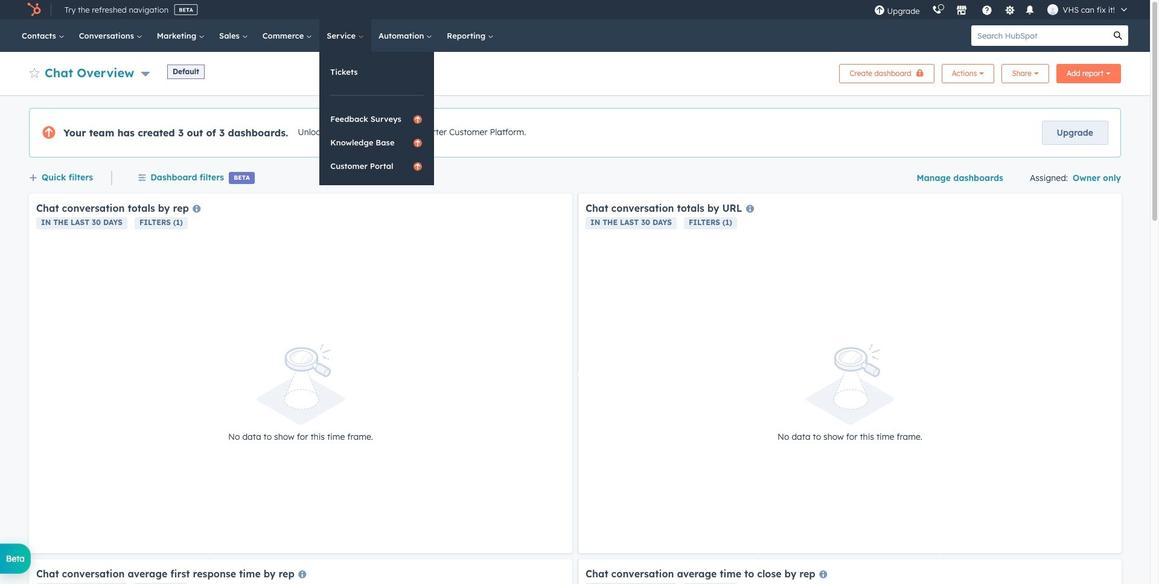 Task type: describe. For each thing, give the bounding box(es) containing it.
service menu
[[320, 52, 434, 185]]

jer mill image
[[1048, 4, 1059, 15]]

marketplaces image
[[957, 5, 967, 16]]

Search HubSpot search field
[[972, 25, 1108, 46]]



Task type: locate. For each thing, give the bounding box(es) containing it.
chat conversation average time to close by rep element
[[579, 560, 1122, 585]]

chat conversation average first response time by rep element
[[29, 560, 573, 585]]

menu
[[868, 0, 1136, 19]]

chat conversation totals by url element
[[579, 194, 1122, 554]]

chat conversation totals by rep element
[[29, 194, 573, 554]]

banner
[[29, 60, 1122, 83]]



Task type: vqa. For each thing, say whether or not it's contained in the screenshot.
the onboarding.steps.finalStep.title Image
no



